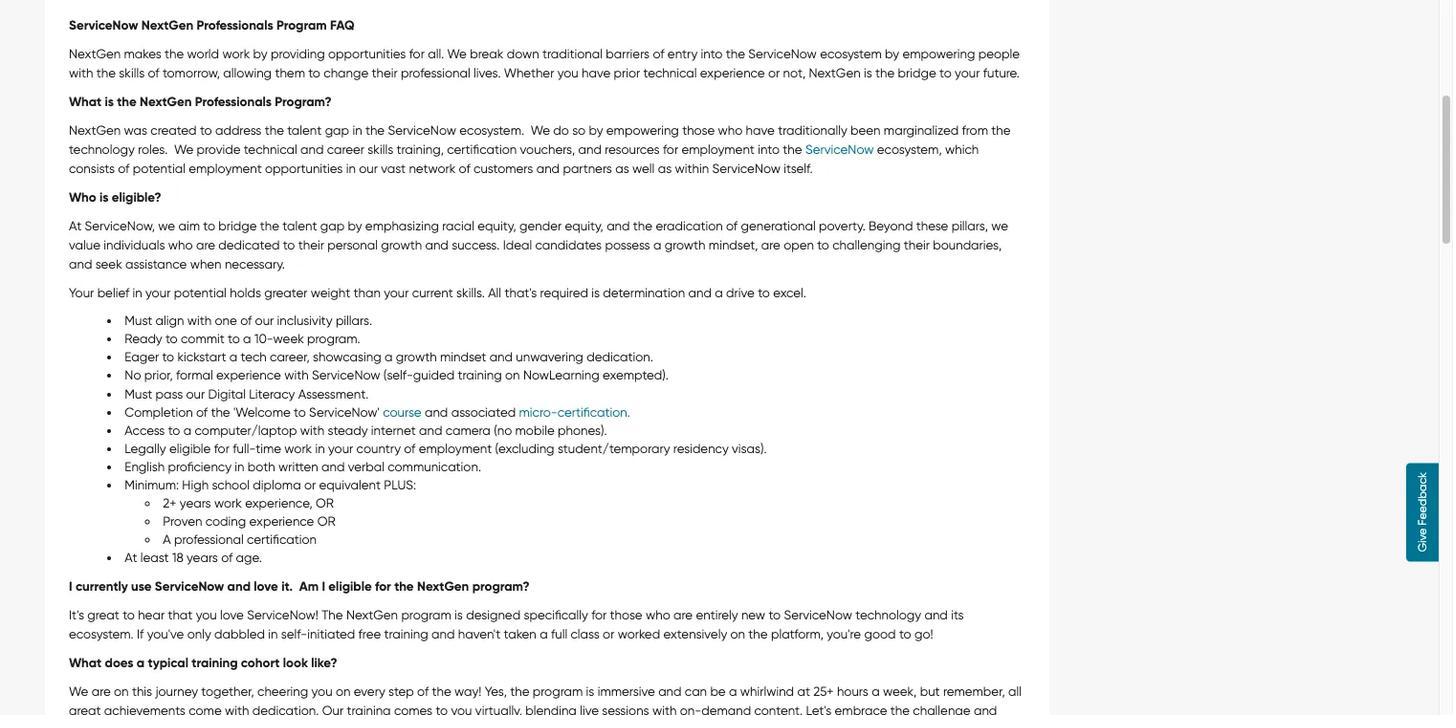 Task type: describe. For each thing, give the bounding box(es) containing it.
technology inside nextgen was created to address the talent gap in the servicenow ecosystem.  we do so by empowering those who have traditionally been marginalized from the technology roles.  we provide technical and career skills training, certification vouchers, and resources for employment into the
[[69, 143, 135, 157]]

generational
[[741, 219, 816, 234]]

servicenow up makes
[[69, 17, 138, 33]]

to left go!
[[900, 628, 912, 642]]

technology inside the it's great to hear that you love servicenow! the nextgen program is designed specifically for those who are entirely new to servicenow technology and its ecosystem. if you've only dabbled
[[856, 609, 922, 623]]

candidates
[[535, 239, 602, 253]]

exempted).
[[603, 369, 669, 383]]

to inside nextgen was created to address the talent gap in the servicenow ecosystem.  we do so by empowering those who have traditionally been marginalized from the technology roles.  we provide technical and career skills training, certification vouchers, and resources for employment into the
[[200, 124, 212, 138]]

a down completion
[[183, 424, 192, 438]]

sessions
[[602, 704, 649, 716]]

for up the free
[[375, 579, 391, 595]]

initiated
[[307, 628, 355, 642]]

we inside nextgen makes the world work by providing opportunities for all. we break down traditional barriers of entry into the servicenow ecosystem by empowering people with the skills of tomorrow, allowing them to change their professional lives. whether you have prior technical experience or not, nextgen is the bridge to your future.
[[447, 47, 467, 61]]

by up allowing
[[253, 47, 268, 61]]

required
[[540, 286, 588, 301]]

and up "equivalent"
[[322, 460, 345, 474]]

align
[[156, 314, 184, 329]]

a right the does
[[137, 655, 145, 672]]

minimum:
[[125, 478, 179, 493]]

vast
[[381, 162, 406, 176]]

career
[[327, 143, 365, 157]]

love inside the it's great to hear that you love servicenow! the nextgen program is designed specifically for those who are entirely new to servicenow technology and its ecosystem. if you've only dabbled
[[220, 609, 244, 623]]

only
[[187, 628, 211, 642]]

do
[[553, 124, 569, 138]]

proven
[[163, 515, 202, 529]]

a right be on the bottom
[[729, 685, 737, 700]]

1 horizontal spatial love
[[254, 579, 278, 595]]

time
[[256, 442, 281, 456]]

eligible?
[[112, 190, 161, 206]]

of inside we are on this journey together, cheering you on every step of the way! yes, the program is immersive and can be a whirlwind at 25+ hours a week, but remember, all great achievements come with dedication. our training comes to you virtually, blending live sessions with on-demand content. let's embrace the challenge an
[[417, 685, 429, 700]]

by inside nextgen was created to address the talent gap in the servicenow ecosystem.  we do so by empowering those who have traditionally been marginalized from the technology roles.  we provide technical and career skills training, certification vouchers, and resources for employment into the
[[589, 124, 603, 138]]

program?
[[275, 94, 332, 110]]

to right new
[[769, 609, 781, 623]]

seek
[[95, 258, 122, 272]]

is inside nextgen makes the world work by providing opportunities for all. we break down traditional barriers of entry into the servicenow ecosystem by empowering people with the skills of tomorrow, allowing them to change their professional lives. whether you have prior technical experience or not, nextgen is the bridge to your future.
[[864, 66, 873, 80]]

these
[[917, 219, 949, 234]]

certification.
[[558, 405, 631, 420]]

is up consists
[[105, 94, 114, 110]]

of right one at the left of the page
[[240, 314, 252, 329]]

typical
[[148, 655, 188, 672]]

who inside at servicenow, we aim to bridge the talent gap by emphasizing racial equity, gender equity, and the eradication of generational poverty. beyond these pillars, we value individuals who are dedicated to their personal growth and success. ideal candidates possess a growth mindset, are open to challenging their boundaries, and seek assistance when necessary.
[[168, 239, 193, 253]]

of left 'entry'
[[653, 47, 665, 61]]

written
[[279, 460, 318, 474]]

tech
[[241, 351, 267, 365]]

a left "drive"
[[715, 286, 723, 301]]

and right mindset
[[490, 351, 513, 365]]

let's
[[806, 704, 832, 716]]

empowering inside nextgen makes the world work by providing opportunities for all. we break down traditional barriers of entry into the servicenow ecosystem by empowering people with the skills of tomorrow, allowing them to change their professional lives. whether you have prior technical experience or not, nextgen is the bridge to your future.
[[903, 47, 976, 61]]

employment inside nextgen was created to address the talent gap in the servicenow ecosystem.  we do so by empowering those who have traditionally been marginalized from the technology roles.  we provide technical and career skills training, certification vouchers, and resources for employment into the
[[682, 143, 755, 157]]

at inside at servicenow, we aim to bridge the talent gap by emphasizing racial equity, gender equity, and the eradication of generational poverty. beyond these pillars, we value individuals who are dedicated to their personal growth and success. ideal candidates possess a growth mindset, are open to challenging their boundaries, and seek assistance when necessary.
[[69, 219, 81, 234]]

least
[[140, 551, 169, 565]]

a
[[163, 533, 171, 547]]

your
[[69, 286, 94, 301]]

the
[[322, 609, 343, 623]]

to up necessary.
[[283, 239, 295, 253]]

faq
[[330, 17, 355, 33]]

are inside we are on this journey together, cheering you on every step of the way! yes, the program is immersive and can be a whirlwind at 25+ hours a week, but remember, all great achievements come with dedication. our training comes to you virtually, blending live sessions with on-demand content. let's embrace the challenge an
[[92, 685, 111, 700]]

professional inside must align with one of our inclusivity pillars. ready to commit to a 10-week program. eager to kickstart a tech career, showcasing a growth mindset and unwavering dedication. no prior, formal experience with servicenow (self-guided training on nowlearning exempted). must pass our digital literacy assessment. completion of the 'welcome to servicenow' course and associated micro-certification. access to a computer/laptop with steady internet and camera (no mobile phones). legally eligible for full-time work in your country of employment (excluding student/temporary residency visas). english proficiency in both written and verbal communication. minimum: high school diploma or equivalent plus: 2+ years work experience, or proven coding experience or a professional certification at least 18 years of age.
[[174, 533, 244, 547]]

beyond
[[869, 219, 913, 234]]

have inside nextgen was created to address the talent gap in the servicenow ecosystem.  we do so by empowering those who have traditionally been marginalized from the technology roles.  we provide technical and career skills training, certification vouchers, and resources for employment into the
[[746, 124, 775, 138]]

1 horizontal spatial our
[[255, 314, 274, 329]]

are inside the it's great to hear that you love servicenow! the nextgen program is designed specifically for those who are entirely new to servicenow technology and its ecosystem. if you've only dabbled
[[674, 609, 693, 623]]

ecosystem,
[[877, 143, 942, 157]]

have inside nextgen makes the world work by providing opportunities for all. we break down traditional barriers of entry into the servicenow ecosystem by empowering people with the skills of tomorrow, allowing them to change their professional lives. whether you have prior technical experience or not, nextgen is the bridge to your future.
[[582, 66, 611, 80]]

2 vertical spatial experience
[[249, 515, 314, 529]]

and inside the it's great to hear that you love servicenow! the nextgen program is designed specifically for those who are entirely new to servicenow technology and its ecosystem. if you've only dabbled
[[925, 609, 948, 623]]

was
[[124, 124, 147, 138]]

or inside nextgen makes the world work by providing opportunities for all. we break down traditional barriers of entry into the servicenow ecosystem by empowering people with the skills of tomorrow, allowing them to change their professional lives. whether you have prior technical experience or not, nextgen is the bridge to your future.
[[768, 66, 780, 80]]

a inside at servicenow, we aim to bridge the talent gap by emphasizing racial equity, gender equity, and the eradication of generational poverty. beyond these pillars, we value individuals who are dedicated to their personal growth and success. ideal candidates possess a growth mindset, are open to challenging their boundaries, and seek assistance when necessary.
[[654, 239, 662, 253]]

resources
[[605, 143, 660, 157]]

micro-
[[519, 405, 558, 420]]

our inside ecosystem, which consists of potential employment opportunities in our vast network of customers and partners as well as within servicenow itself.
[[359, 162, 378, 176]]

training up together,
[[192, 655, 238, 672]]

1 vertical spatial years
[[187, 551, 218, 565]]

micro-certification. link
[[519, 405, 631, 420]]

taken
[[504, 628, 537, 642]]

but
[[920, 685, 940, 700]]

residency
[[674, 442, 729, 456]]

and up the partners at the left top of the page
[[579, 143, 602, 157]]

traditional
[[543, 47, 603, 61]]

nowlearning
[[523, 369, 600, 383]]

we up "vouchers," at the top left of the page
[[531, 124, 550, 138]]

or inside must align with one of our inclusivity pillars. ready to commit to a 10-week program. eager to kickstart a tech career, showcasing a growth mindset and unwavering dedication. no prior, formal experience with servicenow (self-guided training on nowlearning exempted). must pass our digital literacy assessment. completion of the 'welcome to servicenow' course and associated micro-certification. access to a computer/laptop with steady internet and camera (no mobile phones). legally eligible for full-time work in your country of employment (excluding student/temporary residency visas). english proficiency in both written and verbal communication. minimum: high school diploma or equivalent plus: 2+ years work experience, or proven coding experience or a professional certification at least 18 years of age.
[[304, 478, 316, 493]]

servicenow inside the it's great to hear that you love servicenow! the nextgen program is designed specifically for those who are entirely new to servicenow technology and its ecosystem. if you've only dabbled
[[784, 609, 853, 623]]

nextgen left makes
[[69, 47, 121, 61]]

and down course
[[419, 424, 443, 438]]

for inside nextgen was created to address the talent gap in the servicenow ecosystem.  we do so by empowering those who have traditionally been marginalized from the technology roles.  we provide technical and career skills training, certification vouchers, and resources for employment into the
[[663, 143, 679, 157]]

visas).
[[732, 442, 767, 456]]

servicenow inside ecosystem, which consists of potential employment opportunities in our vast network of customers and partners as well as within servicenow itself.
[[712, 162, 781, 176]]

free
[[358, 628, 381, 642]]

of down "formal"
[[196, 405, 208, 420]]

you up our
[[312, 685, 333, 700]]

makes
[[124, 47, 161, 61]]

its
[[951, 609, 964, 623]]

what is the nextgen professionals program?
[[69, 94, 332, 110]]

nextgen up makes
[[141, 17, 193, 33]]

cheering
[[257, 685, 308, 700]]

weight
[[311, 286, 350, 301]]

must align with one of our inclusivity pillars. ready to commit to a 10-week program. eager to kickstart a tech career, showcasing a growth mindset and unwavering dedication. no prior, formal experience with servicenow (self-guided training on nowlearning exempted). must pass our digital literacy assessment. completion of the 'welcome to servicenow' course and associated micro-certification. access to a computer/laptop with steady internet and camera (no mobile phones). legally eligible for full-time work in your country of employment (excluding student/temporary residency visas). english proficiency in both written and verbal communication. minimum: high school diploma or equivalent plus: 2+ years work experience, or proven coding experience or a professional certification at least 18 years of age.
[[125, 314, 767, 565]]

to inside we are on this journey together, cheering you on every step of the way! yes, the program is immersive and can be a whirlwind at 25+ hours a week, but remember, all great achievements come with dedication. our training comes to you virtually, blending live sessions with on-demand content. let's embrace the challenge an
[[436, 704, 448, 716]]

what for what does a typical training cohort look like?
[[69, 655, 102, 672]]

servicenow down been
[[806, 143, 874, 157]]

growth down eradication
[[665, 239, 706, 253]]

consists
[[69, 162, 115, 176]]

on left this
[[114, 685, 129, 700]]

which
[[946, 143, 979, 157]]

to down align
[[166, 332, 178, 347]]

nextgen left program?
[[417, 579, 469, 595]]

way!
[[455, 685, 482, 700]]

are down generational
[[762, 239, 781, 253]]

on up our
[[336, 685, 351, 700]]

a left full
[[540, 628, 548, 642]]

1 vertical spatial professionals
[[195, 94, 272, 110]]

camera
[[446, 424, 491, 438]]

come
[[189, 704, 222, 716]]

school
[[212, 478, 250, 493]]

guided
[[413, 369, 455, 383]]

to down literacy
[[294, 405, 306, 420]]

1 horizontal spatial or
[[603, 628, 615, 642]]

we down the created
[[174, 143, 194, 157]]

proficiency
[[168, 460, 232, 474]]

gap inside at servicenow, we aim to bridge the talent gap by emphasizing racial equity, gender equity, and the eradication of generational poverty. beyond these pillars, we value individuals who are dedicated to their personal growth and success. ideal candidates possess a growth mindset, are open to challenging their boundaries, and seek assistance when necessary.
[[320, 219, 345, 234]]

those inside the it's great to hear that you love servicenow! the nextgen program is designed specifically for those who are entirely new to servicenow technology and its ecosystem. if you've only dabbled
[[610, 609, 643, 623]]

can
[[685, 685, 707, 700]]

bridge inside at servicenow, we aim to bridge the talent gap by emphasizing racial equity, gender equity, and the eradication of generational poverty. beyond these pillars, we value individuals who are dedicated to their personal growth and success. ideal candidates possess a growth mindset, are open to challenging their boundaries, and seek assistance when necessary.
[[219, 219, 257, 234]]

of left age.
[[221, 551, 233, 565]]

into inside nextgen was created to address the talent gap in the servicenow ecosystem.  we do so by empowering those who have traditionally been marginalized from the technology roles.  we provide technical and career skills training, certification vouchers, and resources for employment into the
[[758, 143, 780, 157]]

talent inside at servicenow, we aim to bridge the talent gap by emphasizing racial equity, gender equity, and the eradication of generational poverty. beyond these pillars, we value individuals who are dedicated to their personal growth and success. ideal candidates possess a growth mindset, are open to challenging their boundaries, and seek assistance when necessary.
[[283, 219, 317, 234]]

training right the free
[[384, 628, 428, 642]]

by right the ecosystem
[[885, 47, 900, 61]]

kickstart
[[178, 351, 226, 365]]

servicenow inside nextgen makes the world work by providing opportunities for all. we break down traditional barriers of entry into the servicenow ecosystem by empowering people with the skills of tomorrow, allowing them to change their professional lives. whether you have prior technical experience or not, nextgen is the bridge to your future.
[[749, 47, 817, 61]]

live
[[580, 704, 599, 716]]

10-
[[254, 332, 273, 347]]

challenging
[[833, 239, 901, 253]]

is inside we are on this journey together, cheering you on every step of the way! yes, the program is immersive and can be a whirlwind at 25+ hours a week, but remember, all great achievements come with dedication. our training comes to you virtually, blending live sessions with on-demand content. let's embrace the challenge an
[[586, 685, 595, 700]]

empowering inside nextgen was created to address the talent gap in the servicenow ecosystem.  we do so by empowering those who have traditionally been marginalized from the technology roles.  we provide technical and career skills training, certification vouchers, and resources for employment into the
[[607, 124, 679, 138]]

people
[[979, 47, 1020, 61]]

program inside we are on this journey together, cheering you on every step of the way! yes, the program is immersive and can be a whirlwind at 25+ hours a week, but remember, all great achievements come with dedication. our training comes to you virtually, blending live sessions with on-demand content. let's embrace the challenge an
[[533, 685, 583, 700]]

barriers
[[606, 47, 650, 61]]

certification inside must align with one of our inclusivity pillars. ready to commit to a 10-week program. eager to kickstart a tech career, showcasing a growth mindset and unwavering dedication. no prior, formal experience with servicenow (self-guided training on nowlearning exempted). must pass our digital literacy assessment. completion of the 'welcome to servicenow' course and associated micro-certification. access to a computer/laptop with steady internet and camera (no mobile phones). legally eligible for full-time work in your country of employment (excluding student/temporary residency visas). english proficiency in both written and verbal communication. minimum: high school diploma or equivalent plus: 2+ years work experience, or proven coding experience or a professional certification at least 18 years of age.
[[247, 533, 317, 547]]

1 vertical spatial experience
[[216, 369, 281, 383]]

pass
[[156, 387, 183, 401]]

0 vertical spatial years
[[180, 496, 211, 511]]

in inside nextgen was created to address the talent gap in the servicenow ecosystem.  we do so by empowering those who have traditionally been marginalized from the technology roles.  we provide technical and career skills training, certification vouchers, and resources for employment into the
[[353, 124, 362, 138]]

are up when
[[196, 239, 215, 253]]

2 vertical spatial work
[[214, 496, 242, 511]]

great inside we are on this journey together, cheering you on every step of the way! yes, the program is immersive and can be a whirlwind at 25+ hours a week, but remember, all great achievements come with dedication. our training comes to you virtually, blending live sessions with on-demand content. let's embrace the challenge an
[[69, 704, 101, 716]]

training,
[[397, 143, 444, 157]]

who inside nextgen was created to address the talent gap in the servicenow ecosystem.  we do so by empowering those who have traditionally been marginalized from the technology roles.  we provide technical and career skills training, certification vouchers, and resources for employment into the
[[718, 124, 743, 138]]

(no
[[494, 424, 512, 438]]

dedication. inside we are on this journey together, cheering you on every step of the way! yes, the program is immersive and can be a whirlwind at 25+ hours a week, but remember, all great achievements come with dedication. our training comes to you virtually, blending live sessions with on-demand content. let's embrace the challenge an
[[252, 704, 319, 716]]

in up written
[[315, 442, 325, 456]]

professional inside nextgen makes the world work by providing opportunities for all. we break down traditional barriers of entry into the servicenow ecosystem by empowering people with the skills of tomorrow, allowing them to change their professional lives. whether you have prior technical experience or not, nextgen is the bridge to your future.
[[401, 66, 471, 80]]

1 we from the left
[[158, 219, 175, 234]]

well
[[633, 162, 655, 176]]

a up (self-
[[385, 351, 393, 365]]

your right than
[[384, 286, 409, 301]]

your inside nextgen makes the world work by providing opportunities for all. we break down traditional barriers of entry into the servicenow ecosystem by empowering people with the skills of tomorrow, allowing them to change their professional lives. whether you have prior technical experience or not, nextgen is the bridge to your future.
[[955, 66, 980, 80]]

to right them
[[308, 66, 321, 80]]

full-
[[233, 442, 256, 456]]

and left the haven't
[[432, 628, 455, 642]]

growth down emphasizing
[[381, 239, 422, 253]]

and inside ecosystem, which consists of potential employment opportunities in our vast network of customers and partners as well as within servicenow itself.
[[537, 162, 560, 176]]

pillars.
[[336, 314, 372, 329]]

tomorrow,
[[163, 66, 220, 80]]

so
[[573, 124, 586, 138]]

of right the network
[[459, 162, 471, 176]]

of inside at servicenow, we aim to bridge the talent gap by emphasizing racial equity, gender equity, and the eradication of generational poverty. beyond these pillars, we value individuals who are dedicated to their personal growth and success. ideal candidates possess a growth mindset, are open to challenging their boundaries, and seek assistance when necessary.
[[726, 219, 738, 234]]

1 vertical spatial work
[[285, 442, 312, 456]]

for inside the it's great to hear that you love servicenow! the nextgen program is designed specifically for those who are entirely new to servicenow technology and its ecosystem. if you've only dabbled
[[592, 609, 607, 623]]

not,
[[783, 66, 806, 80]]

internet
[[371, 424, 416, 438]]

of down the internet
[[404, 442, 416, 456]]

for inside must align with one of our inclusivity pillars. ready to commit to a 10-week program. eager to kickstart a tech career, showcasing a growth mindset and unwavering dedication. no prior, formal experience with servicenow (self-guided training on nowlearning exempted). must pass our digital literacy assessment. completion of the 'welcome to servicenow' course and associated micro-certification. access to a computer/laptop with steady internet and camera (no mobile phones). legally eligible for full-time work in your country of employment (excluding student/temporary residency visas). english proficiency in both written and verbal communication. minimum: high school diploma or equivalent plus: 2+ years work experience, or proven coding experience or a professional certification at least 18 years of age.
[[214, 442, 230, 456]]

marginalized
[[884, 124, 959, 138]]

servicenow'
[[309, 405, 380, 420]]

2+
[[163, 496, 177, 511]]

is right who
[[100, 190, 109, 206]]

eligible inside must align with one of our inclusivity pillars. ready to commit to a 10-week program. eager to kickstart a tech career, showcasing a growth mindset and unwavering dedication. no prior, formal experience with servicenow (self-guided training on nowlearning exempted). must pass our digital literacy assessment. completion of the 'welcome to servicenow' course and associated micro-certification. access to a computer/laptop with steady internet and camera (no mobile phones). legally eligible for full-time work in your country of employment (excluding student/temporary residency visas). english proficiency in both written and verbal communication. minimum: high school diploma or equivalent plus: 2+ years work experience, or proven coding experience or a professional certification at least 18 years of age.
[[169, 442, 211, 456]]

platform,
[[771, 628, 824, 642]]

down
[[507, 47, 539, 61]]

comes
[[394, 704, 433, 716]]

whether
[[504, 66, 554, 80]]

to right the open on the top right of page
[[818, 239, 830, 253]]

a left 'tech'
[[229, 351, 238, 365]]

specifically
[[524, 609, 588, 623]]

potential for employment
[[133, 162, 186, 176]]

to right aim
[[203, 219, 215, 234]]

employment inside must align with one of our inclusivity pillars. ready to commit to a 10-week program. eager to kickstart a tech career, showcasing a growth mindset and unwavering dedication. no prior, formal experience with servicenow (self-guided training on nowlearning exempted). must pass our digital literacy assessment. completion of the 'welcome to servicenow' course and associated micro-certification. access to a computer/laptop with steady internet and camera (no mobile phones). legally eligible for full-time work in your country of employment (excluding student/temporary residency visas). english proficiency in both written and verbal communication. minimum: high school diploma or equivalent plus: 2+ years work experience, or proven coding experience or a professional certification at least 18 years of age.
[[419, 442, 492, 456]]

nextgen inside the it's great to hear that you love servicenow! the nextgen program is designed specifically for those who are entirely new to servicenow technology and its ecosystem. if you've only dabbled
[[346, 609, 398, 623]]

to left future.
[[940, 66, 952, 80]]

great inside the it's great to hear that you love servicenow! the nextgen program is designed specifically for those who are entirely new to servicenow technology and its ecosystem. if you've only dabbled
[[87, 609, 119, 623]]

2 i from the left
[[322, 579, 325, 595]]

and down age.
[[227, 579, 251, 595]]

0 vertical spatial professionals
[[197, 17, 273, 33]]

assessment.
[[298, 387, 369, 401]]

partners
[[563, 162, 612, 176]]

technical inside nextgen makes the world work by providing opportunities for all. we break down traditional barriers of entry into the servicenow ecosystem by empowering people with the skills of tomorrow, allowing them to change their professional lives. whether you have prior technical experience or not, nextgen is the bridge to your future.
[[644, 66, 697, 80]]

possess
[[605, 239, 650, 253]]

and up possess
[[607, 219, 630, 234]]

use
[[131, 579, 152, 595]]

designed
[[466, 609, 521, 623]]

every
[[354, 685, 385, 700]]

in inside ecosystem, which consists of potential employment opportunities in our vast network of customers and partners as well as within servicenow itself.
[[346, 162, 356, 176]]



Task type: locate. For each thing, give the bounding box(es) containing it.
0 horizontal spatial those
[[610, 609, 643, 623]]

from
[[962, 124, 989, 138]]

dedication. up exempted). on the left bottom of page
[[587, 351, 653, 365]]

2 equity, from the left
[[565, 219, 604, 234]]

and left "drive"
[[689, 286, 712, 301]]

what
[[69, 94, 102, 110], [69, 655, 102, 672]]

to left hear
[[123, 609, 135, 623]]

1 vertical spatial skills
[[368, 143, 394, 157]]

extensively
[[664, 628, 728, 642]]

experience left not, at the right top of the page
[[700, 66, 765, 80]]

high
[[182, 478, 209, 493]]

0 horizontal spatial professional
[[174, 533, 244, 547]]

training inside must align with one of our inclusivity pillars. ready to commit to a 10-week program. eager to kickstart a tech career, showcasing a growth mindset and unwavering dedication. no prior, formal experience with servicenow (self-guided training on nowlearning exempted). must pass our digital literacy assessment. completion of the 'welcome to servicenow' course and associated micro-certification. access to a computer/laptop with steady internet and camera (no mobile phones). legally eligible for full-time work in your country of employment (excluding student/temporary residency visas). english proficiency in both written and verbal communication. minimum: high school diploma or equivalent plus: 2+ years work experience, or proven coding experience or a professional certification at least 18 years of age.
[[458, 369, 502, 383]]

be
[[710, 685, 726, 700]]

25+
[[814, 685, 834, 700]]

opportunities down career
[[265, 162, 343, 176]]

servicenow inside must align with one of our inclusivity pillars. ready to commit to a 10-week program. eager to kickstart a tech career, showcasing a growth mindset and unwavering dedication. no prior, formal experience with servicenow (self-guided training on nowlearning exempted). must pass our digital literacy assessment. completion of the 'welcome to servicenow' course and associated micro-certification. access to a computer/laptop with steady internet and camera (no mobile phones). legally eligible for full-time work in your country of employment (excluding student/temporary residency visas). english proficiency in both written and verbal communication. minimum: high school diploma or equivalent plus: 2+ years work experience, or proven coding experience or a professional certification at least 18 years of age.
[[312, 369, 380, 383]]

0 horizontal spatial love
[[220, 609, 244, 623]]

ready
[[125, 332, 162, 347]]

1 i from the left
[[69, 579, 72, 595]]

empowering
[[903, 47, 976, 61], [607, 124, 679, 138]]

servicenow inside nextgen was created to address the talent gap in the servicenow ecosystem.  we do so by empowering those who have traditionally been marginalized from the technology roles.  we provide technical and career skills training, certification vouchers, and resources for employment into the
[[388, 124, 457, 138]]

professional
[[401, 66, 471, 80], [174, 533, 244, 547]]

0 horizontal spatial i
[[69, 579, 72, 595]]

0 horizontal spatial program
[[401, 609, 452, 623]]

technology up consists
[[69, 143, 135, 157]]

1 vertical spatial or
[[317, 515, 336, 529]]

servicenow nextgen professionals program faq
[[69, 17, 358, 33]]

1 vertical spatial professional
[[174, 533, 244, 547]]

who down aim
[[168, 239, 193, 253]]

servicenow up that
[[155, 579, 224, 595]]

0 horizontal spatial into
[[701, 47, 723, 61]]

0 vertical spatial talent
[[287, 124, 322, 138]]

at left the least
[[125, 551, 137, 565]]

0 horizontal spatial dedication.
[[252, 704, 319, 716]]

our left vast
[[359, 162, 378, 176]]

1 vertical spatial eligible
[[329, 579, 372, 595]]

training down mindset
[[458, 369, 502, 383]]

0 vertical spatial into
[[701, 47, 723, 61]]

you inside nextgen makes the world work by providing opportunities for all. we break down traditional barriers of entry into the servicenow ecosystem by empowering people with the skills of tomorrow, allowing them to change their professional lives. whether you have prior technical experience or not, nextgen is the bridge to your future.
[[558, 66, 579, 80]]

1 horizontal spatial empowering
[[903, 47, 976, 61]]

0 vertical spatial work
[[222, 47, 250, 61]]

is inside the it's great to hear that you love servicenow! the nextgen program is designed specifically for those who are entirely new to servicenow technology and its ecosystem. if you've only dabbled
[[455, 609, 463, 623]]

0 vertical spatial have
[[582, 66, 611, 80]]

2 horizontal spatial their
[[904, 239, 930, 253]]

2 vertical spatial or
[[603, 628, 615, 642]]

professional down coding
[[174, 533, 244, 547]]

our
[[322, 704, 344, 716]]

communication.
[[388, 460, 481, 474]]

remember,
[[944, 685, 1005, 700]]

belief
[[97, 286, 129, 301]]

program inside the it's great to hear that you love servicenow! the nextgen program is designed specifically for those who are entirely new to servicenow technology and its ecosystem. if you've only dabbled
[[401, 609, 452, 623]]

0 vertical spatial bridge
[[898, 66, 937, 80]]

1 vertical spatial empowering
[[607, 124, 679, 138]]

1 vertical spatial great
[[69, 704, 101, 716]]

program left the designed
[[401, 609, 452, 623]]

on down new
[[731, 628, 746, 642]]

nextgen
[[141, 17, 193, 33], [69, 47, 121, 61], [809, 66, 861, 80], [140, 94, 192, 110], [69, 124, 121, 138], [417, 579, 469, 595], [346, 609, 398, 623]]

our up 10-
[[255, 314, 274, 329]]

1 horizontal spatial equity,
[[565, 219, 604, 234]]

bridge up marginalized
[[898, 66, 937, 80]]

training inside we are on this journey together, cheering you on every step of the way! yes, the program is immersive and can be a whirlwind at 25+ hours a week, but remember, all great achievements come with dedication. our training comes to you virtually, blending live sessions with on-demand content. let's embrace the challenge an
[[347, 704, 391, 716]]

into inside nextgen makes the world work by providing opportunities for all. we break down traditional barriers of entry into the servicenow ecosystem by empowering people with the skills of tomorrow, allowing them to change their professional lives. whether you have prior technical experience or not, nextgen is the bridge to your future.
[[701, 47, 723, 61]]

to up prior, in the left of the page
[[162, 351, 174, 365]]

0 horizontal spatial skills
[[119, 66, 145, 80]]

dedication. inside must align with one of our inclusivity pillars. ready to commit to a 10-week program. eager to kickstart a tech career, showcasing a growth mindset and unwavering dedication. no prior, formal experience with servicenow (self-guided training on nowlearning exempted). must pass our digital literacy assessment. completion of the 'welcome to servicenow' course and associated micro-certification. access to a computer/laptop with steady internet and camera (no mobile phones). legally eligible for full-time work in your country of employment (excluding student/temporary residency visas). english proficiency in both written and verbal communication. minimum: high school diploma or equivalent plus: 2+ years work experience, or proven coding experience or a professional certification at least 18 years of age.
[[587, 351, 653, 365]]

0 vertical spatial technology
[[69, 143, 135, 157]]

professional down "all."
[[401, 66, 471, 80]]

your inside must align with one of our inclusivity pillars. ready to commit to a 10-week program. eager to kickstart a tech career, showcasing a growth mindset and unwavering dedication. no prior, formal experience with servicenow (self-guided training on nowlearning exempted). must pass our digital literacy assessment. completion of the 'welcome to servicenow' course and associated micro-certification. access to a computer/laptop with steady internet and camera (no mobile phones). legally eligible for full-time work in your country of employment (excluding student/temporary residency visas). english proficiency in both written and verbal communication. minimum: high school diploma or equivalent plus: 2+ years work experience, or proven coding experience or a professional certification at least 18 years of age.
[[328, 442, 353, 456]]

phones).
[[558, 424, 607, 438]]

nextgen down the ecosystem
[[809, 66, 861, 80]]

bridge inside nextgen makes the world work by providing opportunities for all. we break down traditional barriers of entry into the servicenow ecosystem by empowering people with the skills of tomorrow, allowing them to change their professional lives. whether you have prior technical experience or not, nextgen is the bridge to your future.
[[898, 66, 937, 80]]

individuals
[[104, 239, 165, 253]]

mindset
[[440, 351, 486, 365]]

gap up personal
[[320, 219, 345, 234]]

for up within
[[663, 143, 679, 157]]

is
[[864, 66, 873, 80], [105, 94, 114, 110], [100, 190, 109, 206], [592, 286, 600, 301], [455, 609, 463, 623], [586, 685, 595, 700]]

work up allowing
[[222, 47, 250, 61]]

1 vertical spatial program
[[533, 685, 583, 700]]

0 horizontal spatial eligible
[[169, 442, 211, 456]]

vouchers,
[[520, 143, 575, 157]]

0 vertical spatial certification
[[447, 143, 517, 157]]

eligible
[[169, 442, 211, 456], [329, 579, 372, 595]]

1 vertical spatial employment
[[189, 162, 262, 176]]

to right "drive"
[[758, 286, 770, 301]]

we left aim
[[158, 219, 175, 234]]

have down traditional
[[582, 66, 611, 80]]

who
[[718, 124, 743, 138], [168, 239, 193, 253], [646, 609, 671, 623]]

0 horizontal spatial bridge
[[219, 219, 257, 234]]

currently
[[76, 579, 128, 595]]

been
[[851, 124, 881, 138]]

step
[[389, 685, 414, 700]]

we
[[158, 219, 175, 234], [992, 219, 1009, 234]]

0 vertical spatial what
[[69, 94, 102, 110]]

0 vertical spatial experience
[[700, 66, 765, 80]]

0 horizontal spatial have
[[582, 66, 611, 80]]

1 horizontal spatial i
[[322, 579, 325, 595]]

certification down experience,
[[247, 533, 317, 547]]

is right 'required'
[[592, 286, 600, 301]]

2 must from the top
[[125, 387, 152, 401]]

the inside must align with one of our inclusivity pillars. ready to commit to a 10-week program. eager to kickstart a tech career, showcasing a growth mindset and unwavering dedication. no prior, formal experience with servicenow (self-guided training on nowlearning exempted). must pass our digital literacy assessment. completion of the 'welcome to servicenow' course and associated micro-certification. access to a computer/laptop with steady internet and camera (no mobile phones). legally eligible for full-time work in your country of employment (excluding student/temporary residency visas). english proficiency in both written and verbal communication. minimum: high school diploma or equivalent plus: 2+ years work experience, or proven coding experience or a professional certification at least 18 years of age.
[[211, 405, 230, 420]]

you inside the it's great to hear that you love servicenow! the nextgen program is designed specifically for those who are entirely new to servicenow technology and its ecosystem. if you've only dabbled
[[196, 609, 217, 623]]

0 vertical spatial must
[[125, 314, 152, 329]]

all.
[[428, 47, 444, 61]]

their left personal
[[298, 239, 324, 253]]

journey
[[155, 685, 198, 700]]

their
[[372, 66, 398, 80], [298, 239, 324, 253], [904, 239, 930, 253]]

1 what from the top
[[69, 94, 102, 110]]

equivalent
[[319, 478, 381, 493]]

experience,
[[245, 496, 313, 511]]

of up mindset,
[[726, 219, 738, 234]]

gender
[[520, 219, 562, 234]]

(self-
[[384, 369, 413, 383]]

1 horizontal spatial who
[[646, 609, 671, 623]]

in down full-
[[235, 460, 245, 474]]

servicenow left itself.
[[712, 162, 781, 176]]

skills inside nextgen makes the world work by providing opportunities for all. we break down traditional barriers of entry into the servicenow ecosystem by empowering people with the skills of tomorrow, allowing them to change their professional lives. whether you have prior technical experience or not, nextgen is the bridge to your future.
[[119, 66, 145, 80]]

1 vertical spatial potential
[[174, 286, 227, 301]]

1 vertical spatial technology
[[856, 609, 922, 623]]

computer/laptop
[[195, 424, 297, 438]]

lives.
[[474, 66, 501, 80]]

must up ready
[[125, 314, 152, 329]]

1 horizontal spatial their
[[372, 66, 398, 80]]

certification inside nextgen was created to address the talent gap in the servicenow ecosystem.  we do so by empowering those who have traditionally been marginalized from the technology roles.  we provide technical and career skills training, certification vouchers, and resources for employment into the
[[447, 143, 517, 157]]

program
[[401, 609, 452, 623], [533, 685, 583, 700]]

you down way!
[[451, 704, 472, 716]]

that's
[[505, 286, 537, 301]]

0 vertical spatial great
[[87, 609, 119, 623]]

1 horizontal spatial we
[[992, 219, 1009, 234]]

1 vertical spatial opportunities
[[265, 162, 343, 176]]

1 horizontal spatial into
[[758, 143, 780, 157]]

training
[[458, 369, 502, 383], [384, 628, 428, 642], [192, 655, 238, 672], [347, 704, 391, 716]]

0 horizontal spatial as
[[616, 162, 629, 176]]

2 what from the top
[[69, 655, 102, 672]]

in left self-
[[268, 628, 278, 642]]

of up the who is eligible?
[[118, 162, 130, 176]]

have left traditionally
[[746, 124, 775, 138]]

by inside at servicenow, we aim to bridge the talent gap by emphasizing racial equity, gender equity, and the eradication of generational poverty. beyond these pillars, we value individuals who are dedicated to their personal growth and success. ideal candidates possess a growth mindset, are open to challenging their boundaries, and seek assistance when necessary.
[[348, 219, 362, 234]]

1 horizontal spatial eligible
[[329, 579, 372, 595]]

0 vertical spatial or
[[768, 66, 780, 80]]

potential down when
[[174, 286, 227, 301]]

demand
[[702, 704, 751, 716]]

talent inside nextgen was created to address the talent gap in the servicenow ecosystem.  we do so by empowering those who have traditionally been marginalized from the technology roles.  we provide technical and career skills training, certification vouchers, and resources for employment into the
[[287, 124, 322, 138]]

who left traditionally
[[718, 124, 743, 138]]

coding
[[206, 515, 246, 529]]

customers
[[474, 162, 533, 176]]

talent
[[287, 124, 322, 138], [283, 219, 317, 234]]

1 horizontal spatial employment
[[419, 442, 492, 456]]

it's
[[69, 609, 84, 623]]

0 horizontal spatial certification
[[247, 533, 317, 547]]

opportunities inside ecosystem, which consists of potential employment opportunities in our vast network of customers and partners as well as within servicenow itself.
[[265, 162, 343, 176]]

for inside nextgen makes the world work by providing opportunities for all. we break down traditional barriers of entry into the servicenow ecosystem by empowering people with the skills of tomorrow, allowing them to change their professional lives. whether you have prior technical experience or not, nextgen is the bridge to your future.
[[409, 47, 425, 61]]

18
[[172, 551, 184, 565]]

you've
[[147, 628, 184, 642]]

or
[[768, 66, 780, 80], [304, 478, 316, 493], [603, 628, 615, 642]]

talent down program?
[[287, 124, 322, 138]]

1 horizontal spatial skills
[[368, 143, 394, 157]]

their inside nextgen makes the world work by providing opportunities for all. we break down traditional barriers of entry into the servicenow ecosystem by empowering people with the skills of tomorrow, allowing them to change their professional lives. whether you have prior technical experience or not, nextgen is the bridge to your future.
[[372, 66, 398, 80]]

opportunities
[[328, 47, 406, 61], [265, 162, 343, 176]]

student/temporary
[[558, 442, 670, 456]]

our down "formal"
[[186, 387, 205, 401]]

am
[[299, 579, 319, 595]]

experience down 'tech'
[[216, 369, 281, 383]]

growth inside must align with one of our inclusivity pillars. ready to commit to a 10-week program. eager to kickstart a tech career, showcasing a growth mindset and unwavering dedication. no prior, formal experience with servicenow (self-guided training on nowlearning exempted). must pass our digital literacy assessment. completion of the 'welcome to servicenow' course and associated micro-certification. access to a computer/laptop with steady internet and camera (no mobile phones). legally eligible for full-time work in your country of employment (excluding student/temporary residency visas). english proficiency in both written and verbal communication. minimum: high school diploma or equivalent plus: 2+ years work experience, or proven coding experience or a professional certification at least 18 years of age.
[[396, 351, 437, 365]]

at up value
[[69, 219, 81, 234]]

2 vertical spatial who
[[646, 609, 671, 623]]

nextgen inside nextgen was created to address the talent gap in the servicenow ecosystem.  we do so by empowering those who have traditionally been marginalized from the technology roles.  we provide technical and career skills training, certification vouchers, and resources for employment into the
[[69, 124, 121, 138]]

employment
[[682, 143, 755, 157], [189, 162, 262, 176], [419, 442, 492, 456]]

1 vertical spatial our
[[255, 314, 274, 329]]

1 vertical spatial those
[[610, 609, 643, 623]]

1 horizontal spatial at
[[125, 551, 137, 565]]

experience inside nextgen makes the world work by providing opportunities for all. we break down traditional barriers of entry into the servicenow ecosystem by empowering people with the skills of tomorrow, allowing them to change their professional lives. whether you have prior technical experience or not, nextgen is the bridge to your future.
[[700, 66, 765, 80]]

0 vertical spatial or
[[316, 496, 334, 511]]

hear
[[138, 609, 165, 623]]

your
[[955, 66, 980, 80], [146, 286, 171, 301], [384, 286, 409, 301], [328, 442, 353, 456]]

1 vertical spatial have
[[746, 124, 775, 138]]

who inside the it's great to hear that you love servicenow! the nextgen program is designed specifically for those who are entirely new to servicenow technology and its ecosystem. if you've only dabbled
[[646, 609, 671, 623]]

2 vertical spatial our
[[186, 387, 205, 401]]

1 must from the top
[[125, 314, 152, 329]]

0 vertical spatial professional
[[401, 66, 471, 80]]

0 horizontal spatial their
[[298, 239, 324, 253]]

0 vertical spatial those
[[683, 124, 715, 138]]

work inside nextgen makes the world work by providing opportunities for all. we break down traditional barriers of entry into the servicenow ecosystem by empowering people with the skills of tomorrow, allowing them to change their professional lives. whether you have prior technical experience or not, nextgen is the bridge to your future.
[[222, 47, 250, 61]]

what for what is the nextgen professionals program?
[[69, 94, 102, 110]]

employment inside ecosystem, which consists of potential employment opportunities in our vast network of customers and partners as well as within servicenow itself.
[[189, 162, 262, 176]]

of down makes
[[148, 66, 159, 80]]

future.
[[984, 66, 1020, 80]]

0 horizontal spatial who
[[168, 239, 193, 253]]

we inside we are on this journey together, cheering you on every step of the way! yes, the program is immersive and can be a whirlwind at 25+ hours a week, but remember, all great achievements come with dedication. our training comes to you virtually, blending live sessions with on-demand content. let's embrace the challenge an
[[69, 685, 88, 700]]

0 vertical spatial skills
[[119, 66, 145, 80]]

we down ecosystem. on the bottom left of the page
[[69, 685, 88, 700]]

potential up eligible?
[[133, 162, 186, 176]]

traditionally
[[778, 124, 848, 138]]

those inside nextgen was created to address the talent gap in the servicenow ecosystem.  we do so by empowering those who have traditionally been marginalized from the technology roles.  we provide technical and career skills training, certification vouchers, and resources for employment into the
[[683, 124, 715, 138]]

0 vertical spatial dedication.
[[587, 351, 653, 365]]

1 vertical spatial into
[[758, 143, 780, 157]]

allowing
[[223, 66, 272, 80]]

blending
[[526, 704, 577, 716]]

2 horizontal spatial employment
[[682, 143, 755, 157]]

servicenow down the showcasing
[[312, 369, 380, 383]]

at
[[69, 219, 81, 234], [125, 551, 137, 565]]

no
[[125, 369, 141, 383]]

and down "vouchers," at the top left of the page
[[537, 162, 560, 176]]

servicenow up not, at the right top of the page
[[749, 47, 817, 61]]

itself.
[[784, 162, 813, 176]]

when
[[190, 258, 222, 272]]

commit
[[181, 332, 225, 347]]

gap inside nextgen was created to address the talent gap in the servicenow ecosystem.  we do so by empowering those who have traditionally been marginalized from the technology roles.  we provide technical and career skills training, certification vouchers, and resources for employment into the
[[325, 124, 349, 138]]

servicenow up platform,
[[784, 609, 853, 623]]

a left 10-
[[243, 332, 251, 347]]

1 vertical spatial gap
[[320, 219, 345, 234]]

or left not, at the right top of the page
[[768, 66, 780, 80]]

technology up good
[[856, 609, 922, 623]]

what does a typical training cohort look like?
[[69, 655, 337, 672]]

must down no
[[125, 387, 152, 401]]

2 as from the left
[[658, 162, 672, 176]]

1 vertical spatial at
[[125, 551, 137, 565]]

providing
[[271, 47, 325, 61]]

what up consists
[[69, 94, 102, 110]]

technical inside nextgen was created to address the talent gap in the servicenow ecosystem.  we do so by empowering those who have traditionally been marginalized from the technology roles.  we provide technical and career skills training, certification vouchers, and resources for employment into the
[[244, 143, 297, 157]]

opportunities inside nextgen makes the world work by providing opportunities for all. we break down traditional barriers of entry into the servicenow ecosystem by empowering people with the skills of tomorrow, allowing them to change their professional lives. whether you have prior technical experience or not, nextgen is the bridge to your future.
[[328, 47, 406, 61]]

1 as from the left
[[616, 162, 629, 176]]

0 vertical spatial potential
[[133, 162, 186, 176]]

to up the provide
[[200, 124, 212, 138]]

look
[[283, 655, 308, 672]]

skills inside nextgen was created to address the talent gap in the servicenow ecosystem.  we do so by empowering those who have traditionally been marginalized from the technology roles.  we provide technical and career skills training, certification vouchers, and resources for employment into the
[[368, 143, 394, 157]]

1 vertical spatial talent
[[283, 219, 317, 234]]

entirely
[[696, 609, 738, 623]]

your down assistance
[[146, 286, 171, 301]]

at inside must align with one of our inclusivity pillars. ready to commit to a 10-week program. eager to kickstart a tech career, showcasing a growth mindset and unwavering dedication. no prior, formal experience with servicenow (self-guided training on nowlearning exempted). must pass our digital literacy assessment. completion of the 'welcome to servicenow' course and associated micro-certification. access to a computer/laptop with steady internet and camera (no mobile phones). legally eligible for full-time work in your country of employment (excluding student/temporary residency visas). english proficiency in both written and verbal communication. minimum: high school diploma or equivalent plus: 2+ years work experience, or proven coding experience or a professional certification at least 18 years of age.
[[125, 551, 137, 565]]

0 vertical spatial program
[[401, 609, 452, 623]]

0 horizontal spatial or
[[304, 478, 316, 493]]

your belief in your potential holds greater weight than your current skills. all that's required is determination and a drive to excel.
[[69, 286, 810, 301]]

0 vertical spatial empowering
[[903, 47, 976, 61]]

open
[[784, 239, 814, 253]]

1 horizontal spatial bridge
[[898, 66, 937, 80]]

and right course
[[425, 405, 448, 420]]

a right hours
[[872, 685, 880, 700]]

and left career
[[300, 143, 324, 157]]

0 horizontal spatial empowering
[[607, 124, 679, 138]]

0 vertical spatial opportunities
[[328, 47, 406, 61]]

to down one at the left of the page
[[228, 332, 240, 347]]

by
[[253, 47, 268, 61], [885, 47, 900, 61], [589, 124, 603, 138], [348, 219, 362, 234]]

as right well
[[658, 162, 672, 176]]

them
[[275, 66, 305, 80]]

the
[[165, 47, 184, 61], [726, 47, 745, 61], [96, 66, 116, 80], [876, 66, 895, 80], [117, 94, 137, 110], [265, 124, 284, 138], [365, 124, 385, 138], [992, 124, 1011, 138], [783, 143, 803, 157], [260, 219, 279, 234], [633, 219, 653, 234], [211, 405, 230, 420], [394, 579, 414, 595], [749, 628, 768, 642], [432, 685, 451, 700], [510, 685, 530, 700], [891, 704, 910, 716]]

1 horizontal spatial certification
[[447, 143, 517, 157]]

you up the only at the left of the page
[[196, 609, 217, 623]]

work up coding
[[214, 496, 242, 511]]

and down value
[[69, 258, 92, 272]]

0 vertical spatial our
[[359, 162, 378, 176]]

nextgen makes the world work by providing opportunities for all. we break down traditional barriers of entry into the servicenow ecosystem by empowering people with the skills of tomorrow, allowing them to change their professional lives. whether you have prior technical experience or not, nextgen is the bridge to your future.
[[69, 47, 1023, 80]]

dabbled
[[214, 628, 265, 642]]

0 horizontal spatial our
[[186, 387, 205, 401]]

employment down camera
[[419, 442, 492, 456]]

excel.
[[773, 286, 807, 301]]

skills up vast
[[368, 143, 394, 157]]

1 vertical spatial love
[[220, 609, 244, 623]]

1 vertical spatial or
[[304, 478, 316, 493]]

who up worked
[[646, 609, 671, 623]]

and inside we are on this journey together, cheering you on every step of the way! yes, the program is immersive and can be a whirlwind at 25+ hours a week, but remember, all great achievements come with dedication. our training comes to you virtually, blending live sessions with on-demand content. let's embrace the challenge an
[[659, 685, 682, 700]]

of up comes
[[417, 685, 429, 700]]

1 vertical spatial bridge
[[219, 219, 257, 234]]

0 horizontal spatial at
[[69, 219, 81, 234]]

great left achievements
[[69, 704, 101, 716]]

nextgen up the created
[[140, 94, 192, 110]]

i currently use servicenow and love it.  am i eligible for the nextgen program?
[[69, 579, 533, 595]]

1 horizontal spatial technology
[[856, 609, 922, 623]]

program up blending
[[533, 685, 583, 700]]

potential for holds
[[174, 286, 227, 301]]

content.
[[755, 704, 803, 716]]

a right possess
[[654, 239, 662, 253]]

0 vertical spatial eligible
[[169, 442, 211, 456]]

2 we from the left
[[992, 219, 1009, 234]]

1 horizontal spatial professional
[[401, 66, 471, 80]]

0 vertical spatial who
[[718, 124, 743, 138]]

by up personal
[[348, 219, 362, 234]]

diploma
[[253, 478, 301, 493]]

on inside must align with one of our inclusivity pillars. ready to commit to a 10-week program. eager to kickstart a tech career, showcasing a growth mindset and unwavering dedication. no prior, formal experience with servicenow (self-guided training on nowlearning exempted). must pass our digital literacy assessment. completion of the 'welcome to servicenow' course and associated micro-certification. access to a computer/laptop with steady internet and camera (no mobile phones). legally eligible for full-time work in your country of employment (excluding student/temporary residency visas). english proficiency in both written and verbal communication. minimum: high school diploma or equivalent plus: 2+ years work experience, or proven coding experience or a professional certification at least 18 years of age.
[[505, 369, 520, 383]]

0 horizontal spatial equity,
[[478, 219, 516, 234]]

1 vertical spatial technical
[[244, 143, 297, 157]]

all
[[488, 286, 502, 301]]

personal
[[328, 239, 378, 253]]

0 horizontal spatial technical
[[244, 143, 297, 157]]

virtually,
[[475, 704, 522, 716]]

1 horizontal spatial have
[[746, 124, 775, 138]]

great up ecosystem. on the bottom left of the page
[[87, 609, 119, 623]]

0 vertical spatial at
[[69, 219, 81, 234]]

value
[[69, 239, 100, 253]]

verbal
[[348, 460, 385, 474]]

0 vertical spatial love
[[254, 579, 278, 595]]

1 equity, from the left
[[478, 219, 516, 234]]

drive
[[726, 286, 755, 301]]

and down racial
[[425, 239, 449, 253]]

2 vertical spatial employment
[[419, 442, 492, 456]]

1 vertical spatial dedication.
[[252, 704, 319, 716]]

potential inside ecosystem, which consists of potential employment opportunities in our vast network of customers and partners as well as within servicenow itself.
[[133, 162, 186, 176]]

with inside nextgen makes the world work by providing opportunities for all. we break down traditional barriers of entry into the servicenow ecosystem by empowering people with the skills of tomorrow, allowing them to change their professional lives. whether you have prior technical experience or not, nextgen is the bridge to your future.
[[69, 66, 93, 80]]

employment up within
[[682, 143, 755, 157]]

in right belief
[[133, 286, 142, 301]]

equity, up ideal
[[478, 219, 516, 234]]

in down career
[[346, 162, 356, 176]]

1 horizontal spatial those
[[683, 124, 715, 138]]

week,
[[883, 685, 917, 700]]

as left well
[[616, 162, 629, 176]]

to down completion
[[168, 424, 180, 438]]

career,
[[270, 351, 310, 365]]



Task type: vqa. For each thing, say whether or not it's contained in the screenshot.
opportunities
yes



